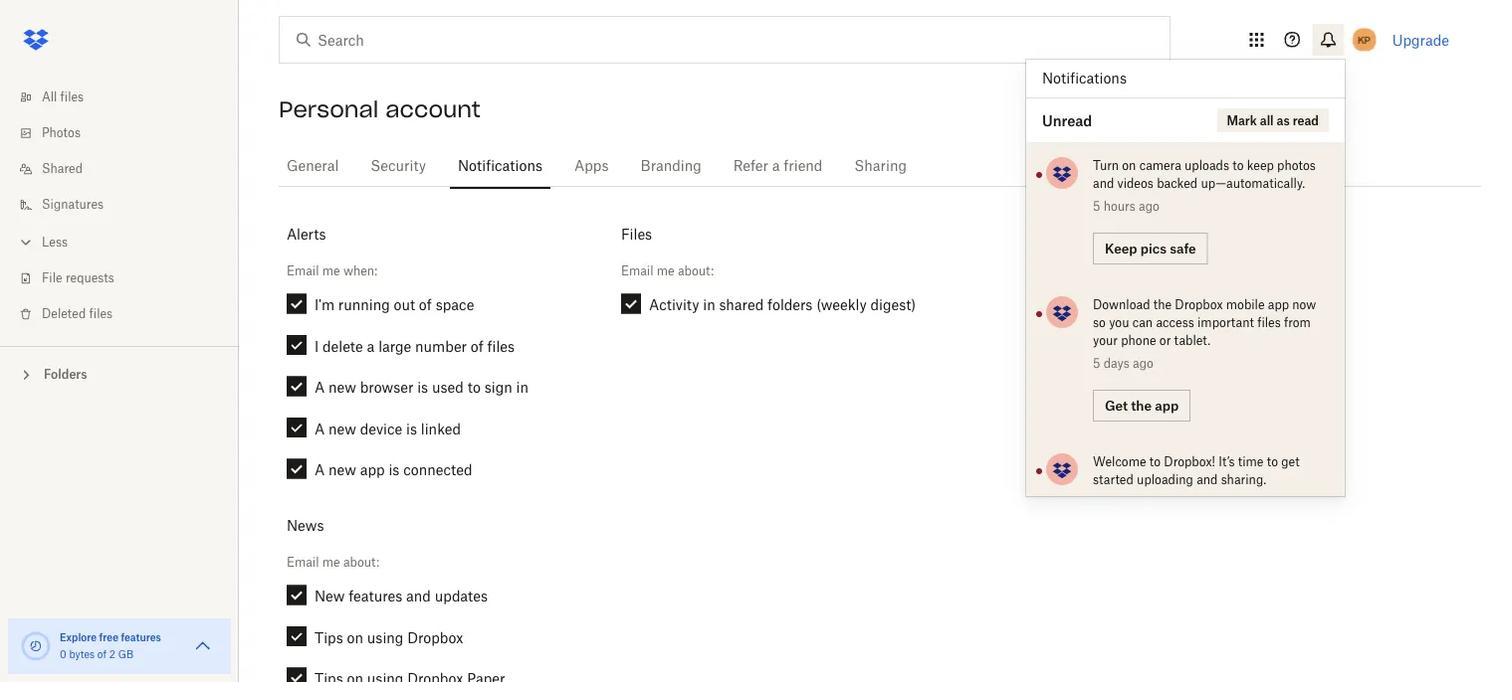 Task type: vqa. For each thing, say whether or not it's contained in the screenshot.
account
yes



Task type: locate. For each thing, give the bounding box(es) containing it.
1 vertical spatial 5
[[1093, 358, 1100, 370]]

days down the your
[[1104, 358, 1130, 370]]

3 new from the top
[[329, 462, 356, 479]]

number
[[415, 338, 467, 355]]

ago down 'phone'
[[1133, 358, 1154, 370]]

files inside download the dropbox mobile app now so you can access important files from your phone or tablet.
[[1257, 318, 1281, 330]]

personal account
[[279, 96, 481, 123]]

of for features
[[97, 651, 107, 661]]

i'm running out of space
[[315, 297, 474, 314]]

keep
[[1105, 241, 1137, 257]]

personal
[[279, 96, 379, 123]]

0 vertical spatial is
[[417, 379, 428, 396]]

requests
[[66, 273, 114, 285]]

notifications down account
[[458, 159, 543, 173]]

started
[[1093, 475, 1134, 487]]

and left updates
[[406, 589, 431, 605]]

1 vertical spatial and
[[1197, 475, 1218, 487]]

0 vertical spatial new
[[329, 379, 356, 396]]

2 vertical spatial of
[[97, 651, 107, 661]]

to left get at the bottom
[[1267, 457, 1278, 469]]

0 vertical spatial the
[[1154, 300, 1172, 312]]

in inside alerts group
[[516, 379, 529, 396]]

1 horizontal spatial email me about :
[[621, 263, 714, 278]]

photos
[[1277, 160, 1316, 172]]

me left when
[[322, 263, 340, 278]]

0 horizontal spatial of
[[97, 651, 107, 661]]

0 vertical spatial email me about :
[[621, 263, 714, 278]]

me up new
[[322, 555, 340, 570]]

ago for pics
[[1139, 201, 1160, 213]]

tab list
[[279, 139, 1481, 190]]

0 vertical spatial in
[[703, 297, 715, 314]]

the inside download the dropbox mobile app now so you can access important files from your phone or tablet.
[[1154, 300, 1172, 312]]

0 vertical spatial notifications
[[1042, 72, 1127, 86]]

a left device
[[315, 421, 325, 438]]

and down 'turn'
[[1093, 178, 1114, 190]]

days for 5
[[1104, 358, 1130, 370]]

0 horizontal spatial dropbox
[[407, 630, 463, 647]]

5 down the your
[[1093, 358, 1100, 370]]

about up activity
[[678, 263, 711, 278]]

keep pics safe
[[1105, 241, 1196, 257]]

the
[[1154, 300, 1172, 312], [1131, 398, 1152, 414]]

email me about : up activity
[[621, 263, 714, 278]]

is left used
[[417, 379, 428, 396]]

me for news
[[322, 555, 340, 570]]

1 a from the top
[[315, 379, 325, 396]]

features up using
[[349, 589, 402, 605]]

email me about :
[[621, 263, 714, 278], [287, 555, 379, 570]]

from
[[1284, 318, 1311, 330]]

2 horizontal spatial and
[[1197, 475, 1218, 487]]

new left device
[[329, 421, 356, 438]]

on inside turn on camera uploads to keep photos and videos backed up—automatically.
[[1122, 160, 1136, 172]]

2 new from the top
[[329, 421, 356, 438]]

ago down videos
[[1139, 201, 1160, 213]]

0 vertical spatial dropbox
[[1175, 300, 1223, 312]]

0 horizontal spatial app
[[360, 462, 385, 479]]

0 horizontal spatial notifications
[[458, 159, 543, 173]]

1 vertical spatial days
[[1104, 498, 1130, 510]]

:
[[374, 263, 377, 278], [711, 263, 714, 278], [376, 555, 379, 570]]

2 days from the top
[[1104, 498, 1130, 510]]

to left keep
[[1233, 160, 1244, 172]]

of inside the explore free features 0 bytes of 2 gb
[[97, 651, 107, 661]]

delete
[[323, 338, 363, 355]]

1 horizontal spatial the
[[1154, 300, 1172, 312]]

0 vertical spatial days
[[1104, 358, 1130, 370]]

list
[[0, 68, 239, 346]]

5 days ago
[[1093, 358, 1154, 370]]

a down i
[[315, 379, 325, 396]]

on inside "news" group
[[347, 630, 363, 647]]

get
[[1281, 457, 1300, 469]]

new down delete
[[329, 379, 356, 396]]

me up activity
[[657, 263, 675, 278]]

1 horizontal spatial a
[[772, 159, 780, 173]]

sharing tab
[[846, 142, 915, 190]]

1 vertical spatial app
[[1155, 398, 1179, 414]]

2 vertical spatial app
[[360, 462, 385, 479]]

days right 6
[[1104, 498, 1130, 510]]

email me about : up new
[[287, 555, 379, 570]]

0 vertical spatial app
[[1268, 300, 1289, 312]]

1 horizontal spatial in
[[703, 297, 715, 314]]

download the dropbox mobile app now so you can access important files from your phone or tablet.
[[1093, 300, 1316, 347]]

in left shared
[[703, 297, 715, 314]]

refer a friend tab
[[725, 142, 831, 190]]

0 horizontal spatial on
[[347, 630, 363, 647]]

folders
[[44, 367, 87, 382]]

on right tips
[[347, 630, 363, 647]]

of right "number"
[[471, 338, 484, 355]]

0 vertical spatial on
[[1122, 160, 1136, 172]]

: up activity in shared folders (weekly digest)
[[711, 263, 714, 278]]

get the app button
[[1093, 390, 1191, 422]]

email down alerts on the top left
[[287, 263, 319, 278]]

0 vertical spatial a
[[315, 379, 325, 396]]

1 horizontal spatial about
[[678, 263, 711, 278]]

dropbox down updates
[[407, 630, 463, 647]]

tablet.
[[1174, 335, 1211, 347]]

dropbox inside "news" group
[[407, 630, 463, 647]]

to left sign
[[468, 379, 481, 396]]

about
[[678, 263, 711, 278], [343, 555, 376, 570]]

file requests link
[[16, 261, 239, 297]]

1 vertical spatial new
[[329, 421, 356, 438]]

1 horizontal spatial features
[[349, 589, 402, 605]]

files
[[60, 92, 84, 104], [89, 309, 113, 321], [1257, 318, 1281, 330], [487, 338, 515, 355]]

folders
[[768, 297, 813, 314]]

of left 2
[[97, 651, 107, 661]]

2 a from the top
[[315, 421, 325, 438]]

1 5 from the top
[[1093, 201, 1100, 213]]

new for app
[[329, 462, 356, 479]]

files up sign
[[487, 338, 515, 355]]

1 vertical spatial on
[[347, 630, 363, 647]]

get
[[1105, 398, 1128, 414]]

1 vertical spatial of
[[471, 338, 484, 355]]

0 vertical spatial ago
[[1139, 201, 1160, 213]]

signatures
[[42, 199, 104, 211]]

welcome to dropbox! it's time to get started uploading and sharing. button
[[1093, 454, 1325, 490]]

a inside tab
[[772, 159, 780, 173]]

a up news
[[315, 462, 325, 479]]

2 vertical spatial and
[[406, 589, 431, 605]]

is down a new device is linked
[[389, 462, 400, 479]]

and down 'dropbox!'
[[1197, 475, 1218, 487]]

1 vertical spatial the
[[1131, 398, 1152, 414]]

turn
[[1093, 160, 1119, 172]]

0 vertical spatial a
[[772, 159, 780, 173]]

1 horizontal spatial and
[[1093, 178, 1114, 190]]

dropbox up access
[[1175, 300, 1223, 312]]

a
[[315, 379, 325, 396], [315, 421, 325, 438], [315, 462, 325, 479]]

1 horizontal spatial notifications
[[1042, 72, 1127, 86]]

apps
[[574, 159, 609, 173]]

or
[[1160, 335, 1171, 347]]

1 vertical spatial is
[[406, 421, 417, 438]]

: up running
[[374, 263, 377, 278]]

refer a friend
[[733, 159, 823, 173]]

email down news
[[287, 555, 319, 570]]

connected
[[403, 462, 472, 479]]

0 horizontal spatial the
[[1131, 398, 1152, 414]]

1 vertical spatial notifications
[[458, 159, 543, 173]]

deleted
[[42, 309, 86, 321]]

app right get
[[1155, 398, 1179, 414]]

the up access
[[1154, 300, 1172, 312]]

a left large
[[367, 338, 375, 355]]

2 vertical spatial a
[[315, 462, 325, 479]]

email for alerts
[[287, 263, 319, 278]]

in
[[703, 297, 715, 314], [516, 379, 529, 396]]

about up new
[[343, 555, 376, 570]]

5 left the hours
[[1093, 201, 1100, 213]]

0 horizontal spatial about
[[343, 555, 376, 570]]

the for download
[[1154, 300, 1172, 312]]

0 vertical spatial features
[[349, 589, 402, 605]]

a
[[772, 159, 780, 173], [367, 338, 375, 355]]

2 vertical spatial is
[[389, 462, 400, 479]]

1 vertical spatial ago
[[1133, 358, 1154, 370]]

sharing.
[[1221, 475, 1266, 487]]

a for a new browser is used to sign in
[[315, 379, 325, 396]]

app inside alerts group
[[360, 462, 385, 479]]

new for device
[[329, 421, 356, 438]]

download
[[1093, 300, 1150, 312]]

0 horizontal spatial a
[[367, 338, 375, 355]]

out
[[394, 297, 415, 314]]

1 horizontal spatial on
[[1122, 160, 1136, 172]]

branding
[[641, 159, 702, 173]]

0 horizontal spatial in
[[516, 379, 529, 396]]

dropbox image
[[16, 20, 56, 60]]

free
[[99, 632, 118, 644]]

2 vertical spatial new
[[329, 462, 356, 479]]

is
[[417, 379, 428, 396], [406, 421, 417, 438], [389, 462, 400, 479]]

in right sign
[[516, 379, 529, 396]]

activity
[[649, 297, 699, 314]]

all
[[42, 92, 57, 104]]

features up gb
[[121, 632, 161, 644]]

1 horizontal spatial dropbox
[[1175, 300, 1223, 312]]

2 vertical spatial ago
[[1133, 498, 1154, 510]]

mark all as read
[[1227, 113, 1319, 128]]

you
[[1109, 318, 1129, 330]]

5 for keep pics safe
[[1093, 201, 1100, 213]]

files right deleted
[[89, 309, 113, 321]]

features
[[349, 589, 402, 605], [121, 632, 161, 644]]

a new device is linked
[[315, 421, 461, 438]]

of right out at the top
[[419, 297, 432, 314]]

0 horizontal spatial and
[[406, 589, 431, 605]]

me
[[322, 263, 340, 278], [657, 263, 675, 278], [322, 555, 340, 570]]

files right the all
[[60, 92, 84, 104]]

0 vertical spatial about
[[678, 263, 711, 278]]

email
[[287, 263, 319, 278], [621, 263, 654, 278], [287, 555, 319, 570]]

1 vertical spatial a
[[367, 338, 375, 355]]

new down a new device is linked
[[329, 462, 356, 479]]

2 horizontal spatial app
[[1268, 300, 1289, 312]]

1 days from the top
[[1104, 358, 1130, 370]]

1 vertical spatial in
[[516, 379, 529, 396]]

1 vertical spatial a
[[315, 421, 325, 438]]

less image
[[16, 232, 36, 252]]

email for news
[[287, 555, 319, 570]]

a right the 'refer'
[[772, 159, 780, 173]]

app for get the app
[[1155, 398, 1179, 414]]

download the dropbox mobile app now so you can access important files from your phone or tablet. button
[[1093, 297, 1325, 350]]

notifications
[[1042, 72, 1127, 86], [458, 159, 543, 173]]

ago down uploading
[[1133, 498, 1154, 510]]

6
[[1093, 498, 1101, 510]]

upgrade link
[[1392, 31, 1449, 48]]

0 vertical spatial 5
[[1093, 201, 1100, 213]]

dropbox!
[[1164, 457, 1215, 469]]

email down files
[[621, 263, 654, 278]]

on up videos
[[1122, 160, 1136, 172]]

0 vertical spatial and
[[1093, 178, 1114, 190]]

turn on camera uploads to keep photos and videos backed up—automatically.
[[1093, 160, 1316, 190]]

1 vertical spatial about
[[343, 555, 376, 570]]

new features and updates
[[315, 589, 488, 605]]

to inside alerts group
[[468, 379, 481, 396]]

sharing
[[854, 159, 907, 173]]

1 horizontal spatial of
[[419, 297, 432, 314]]

days
[[1104, 358, 1130, 370], [1104, 498, 1130, 510]]

photos
[[42, 127, 81, 139]]

email me about : for files
[[621, 263, 714, 278]]

photos link
[[16, 115, 239, 151]]

on for tips
[[347, 630, 363, 647]]

1 horizontal spatial app
[[1155, 398, 1179, 414]]

to
[[1233, 160, 1244, 172], [468, 379, 481, 396], [1150, 457, 1161, 469], [1267, 457, 1278, 469]]

1 vertical spatial features
[[121, 632, 161, 644]]

me for files
[[657, 263, 675, 278]]

0 vertical spatial of
[[419, 297, 432, 314]]

1 vertical spatial email me about :
[[287, 555, 379, 570]]

about for files
[[678, 263, 711, 278]]

digest)
[[871, 297, 916, 314]]

keep pics safe button
[[1093, 233, 1208, 265]]

large
[[378, 338, 411, 355]]

features inside the explore free features 0 bytes of 2 gb
[[121, 632, 161, 644]]

2 5 from the top
[[1093, 358, 1100, 370]]

app down device
[[360, 462, 385, 479]]

the right get
[[1131, 398, 1152, 414]]

: up new features and updates
[[376, 555, 379, 570]]

email me about : for news
[[287, 555, 379, 570]]

files left from
[[1257, 318, 1281, 330]]

videos
[[1117, 178, 1154, 190]]

2 horizontal spatial of
[[471, 338, 484, 355]]

app left 'now' at the top right of the page
[[1268, 300, 1289, 312]]

0 horizontal spatial features
[[121, 632, 161, 644]]

1 new from the top
[[329, 379, 356, 396]]

notifications up unread
[[1042, 72, 1127, 86]]

: for files
[[711, 263, 714, 278]]

3 a from the top
[[315, 462, 325, 479]]

0 horizontal spatial email me about :
[[287, 555, 379, 570]]

activity in shared folders (weekly digest)
[[649, 297, 916, 314]]

1 vertical spatial dropbox
[[407, 630, 463, 647]]

is for connected
[[389, 462, 400, 479]]

is left linked at the left bottom of the page
[[406, 421, 417, 438]]



Task type: describe. For each thing, give the bounding box(es) containing it.
deleted files
[[42, 309, 113, 321]]

space
[[436, 297, 474, 314]]

and inside turn on camera uploads to keep photos and videos backed up—automatically.
[[1093, 178, 1114, 190]]

account
[[386, 96, 481, 123]]

email me when :
[[287, 263, 377, 278]]

uploads
[[1185, 160, 1229, 172]]

important
[[1198, 318, 1254, 330]]

camera
[[1139, 160, 1181, 172]]

new for browser
[[329, 379, 356, 396]]

your
[[1093, 335, 1118, 347]]

turn on camera uploads to keep photos and videos backed up—automatically. button
[[1093, 157, 1325, 193]]

news
[[287, 517, 324, 534]]

file
[[42, 273, 62, 285]]

is for used
[[417, 379, 428, 396]]

keep
[[1247, 160, 1274, 172]]

general tab
[[279, 142, 347, 190]]

less
[[42, 237, 68, 249]]

on for turn
[[1122, 160, 1136, 172]]

the for get
[[1131, 398, 1152, 414]]

files inside alerts group
[[487, 338, 515, 355]]

a for a new device is linked
[[315, 421, 325, 438]]

welcome
[[1093, 457, 1146, 469]]

upgrade
[[1392, 31, 1449, 48]]

mark
[[1227, 113, 1257, 128]]

bytes
[[69, 651, 95, 661]]

app for a new app is connected
[[360, 462, 385, 479]]

unread
[[1042, 112, 1092, 129]]

(weekly
[[816, 297, 867, 314]]

2
[[109, 651, 115, 661]]

all files
[[42, 92, 84, 104]]

files
[[621, 225, 652, 242]]

folders button
[[0, 359, 239, 389]]

so
[[1093, 318, 1106, 330]]

friend
[[784, 159, 823, 173]]

now
[[1292, 300, 1316, 312]]

is for linked
[[406, 421, 417, 438]]

alerts group
[[279, 294, 597, 501]]

gb
[[118, 651, 134, 661]]

0
[[60, 651, 66, 661]]

app inside download the dropbox mobile app now so you can access important files from your phone or tablet.
[[1268, 300, 1289, 312]]

me for alerts
[[322, 263, 340, 278]]

mobile
[[1226, 300, 1265, 312]]

branding tab
[[633, 142, 710, 190]]

access
[[1156, 318, 1194, 330]]

to up uploading
[[1150, 457, 1161, 469]]

i
[[315, 338, 319, 355]]

get the app
[[1105, 398, 1179, 414]]

quota usage element
[[20, 631, 52, 663]]

phone
[[1121, 335, 1156, 347]]

tips
[[315, 630, 343, 647]]

days for 6
[[1104, 498, 1130, 510]]

explore
[[60, 632, 97, 644]]

a for a new app is connected
[[315, 462, 325, 479]]

pics
[[1141, 241, 1167, 257]]

6 days ago
[[1093, 498, 1154, 510]]

and inside welcome to dropbox! it's time to get started uploading and sharing.
[[1197, 475, 1218, 487]]

running
[[338, 297, 390, 314]]

5 for get the app
[[1093, 358, 1100, 370]]

linked
[[421, 421, 461, 438]]

it's
[[1219, 457, 1235, 469]]

and inside "news" group
[[406, 589, 431, 605]]

read
[[1293, 113, 1319, 128]]

list containing all files
[[0, 68, 239, 346]]

tab list containing general
[[279, 139, 1481, 190]]

: for news
[[376, 555, 379, 570]]

signatures link
[[16, 187, 239, 223]]

used
[[432, 379, 464, 396]]

about for news
[[343, 555, 376, 570]]

security
[[371, 159, 426, 173]]

deleted files link
[[16, 297, 239, 332]]

to inside turn on camera uploads to keep photos and videos backed up—automatically.
[[1233, 160, 1244, 172]]

all files link
[[16, 80, 239, 115]]

safe
[[1170, 241, 1196, 257]]

: for alerts
[[374, 263, 377, 278]]

as
[[1277, 113, 1290, 128]]

notifications inside tab
[[458, 159, 543, 173]]

explore free features 0 bytes of 2 gb
[[60, 632, 161, 661]]

notifications tab
[[450, 142, 550, 190]]

apps tab
[[566, 142, 617, 190]]

general
[[287, 159, 339, 173]]

email for files
[[621, 263, 654, 278]]

news group
[[279, 586, 597, 683]]

of for a
[[471, 338, 484, 355]]

features inside "news" group
[[349, 589, 402, 605]]

i delete a large number of files
[[315, 338, 515, 355]]

5 hours ago
[[1093, 201, 1160, 213]]

security tab
[[363, 142, 434, 190]]

sign
[[484, 379, 512, 396]]

when
[[343, 263, 374, 278]]

dropbox inside download the dropbox mobile app now so you can access important files from your phone or tablet.
[[1175, 300, 1223, 312]]

time
[[1238, 457, 1264, 469]]

file requests
[[42, 273, 114, 285]]

can
[[1133, 318, 1153, 330]]

shared link
[[16, 151, 239, 187]]

shared
[[42, 163, 83, 175]]

uploading
[[1137, 475, 1193, 487]]

a new browser is used to sign in
[[315, 379, 529, 396]]

welcome to dropbox! it's time to get started uploading and sharing.
[[1093, 457, 1300, 487]]

device
[[360, 421, 402, 438]]

ago for the
[[1133, 358, 1154, 370]]

browser
[[360, 379, 413, 396]]

refer
[[733, 159, 768, 173]]

a inside group
[[367, 338, 375, 355]]

tips on using dropbox
[[315, 630, 463, 647]]

all
[[1260, 113, 1274, 128]]

backed
[[1157, 178, 1198, 190]]

shared
[[719, 297, 764, 314]]



